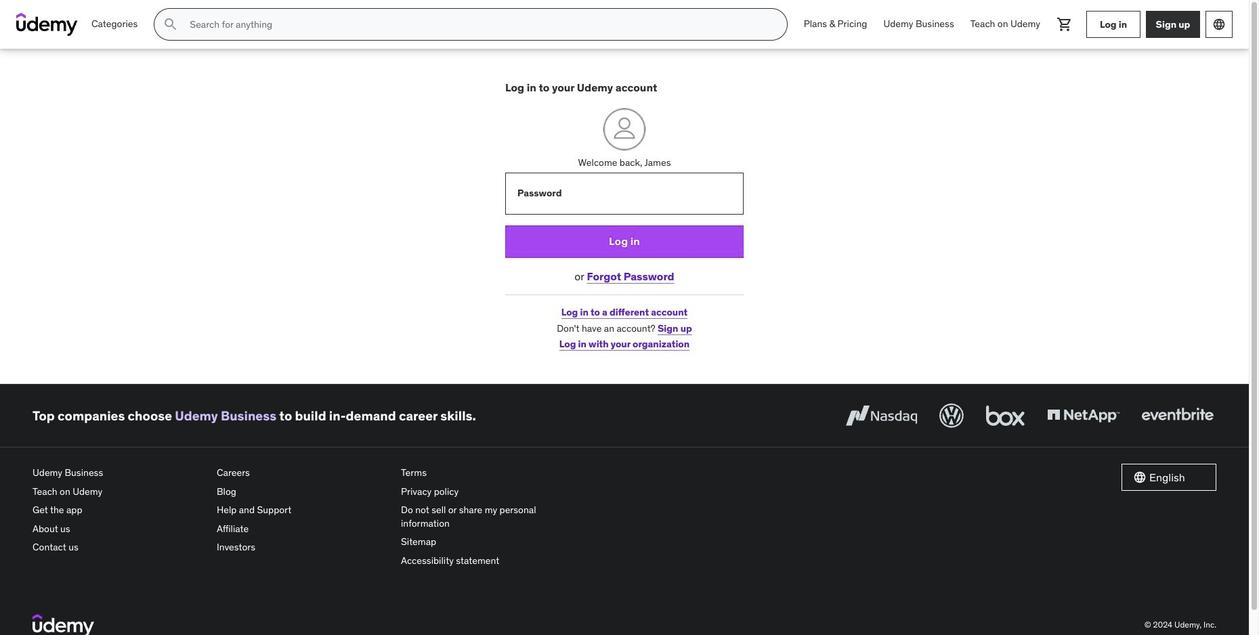 Task type: describe. For each thing, give the bounding box(es) containing it.
shopping cart with 0 items image
[[1057, 16, 1073, 33]]

0 vertical spatial udemy image
[[16, 13, 78, 36]]

james image
[[603, 108, 646, 151]]

choose a language image
[[1213, 18, 1226, 31]]

box image
[[983, 401, 1028, 431]]

small image
[[1134, 471, 1147, 484]]

1 vertical spatial udemy image
[[33, 614, 94, 636]]

netapp image
[[1045, 401, 1123, 431]]



Task type: locate. For each thing, give the bounding box(es) containing it.
volkswagen image
[[937, 401, 967, 431]]

submit search image
[[163, 16, 179, 33]]

nasdaq image
[[843, 401, 921, 431]]

Search for anything text field
[[187, 13, 771, 36]]

eventbrite image
[[1139, 401, 1217, 431]]

udemy image
[[16, 13, 78, 36], [33, 614, 94, 636]]



Task type: vqa. For each thing, say whether or not it's contained in the screenshot.
boring,
no



